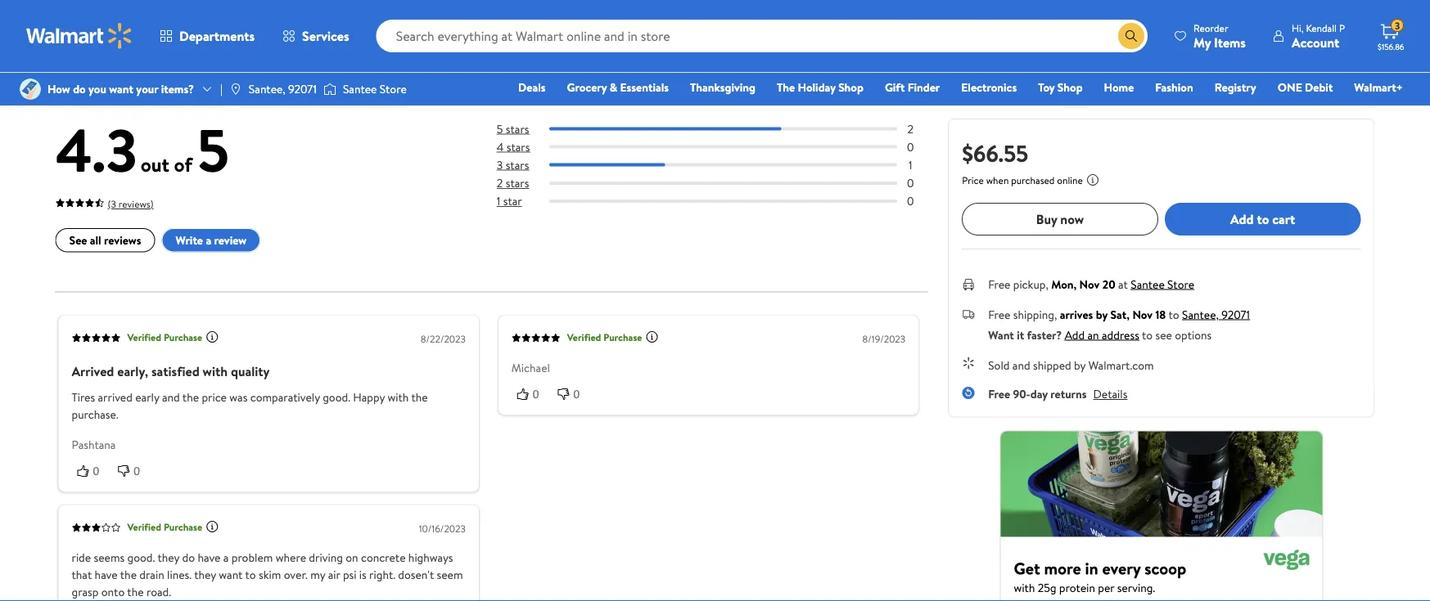 Task type: vqa. For each thing, say whether or not it's contained in the screenshot.
excited
no



Task type: locate. For each thing, give the bounding box(es) containing it.
1
[[909, 157, 913, 173], [497, 193, 501, 209]]

account
[[1292, 33, 1340, 51]]

0 horizontal spatial a
[[206, 232, 211, 248]]

0 horizontal spatial reviews
[[104, 232, 141, 248]]

0 horizontal spatial product group
[[59, 0, 254, 35]]

stars for 3 stars
[[506, 157, 529, 173]]

free left 90-
[[989, 387, 1011, 402]]

0 vertical spatial add
[[1231, 210, 1254, 228]]

nov left 18
[[1133, 307, 1153, 323]]

1 progress bar from the top
[[549, 127, 898, 130]]

deals
[[518, 79, 546, 95]]

&
[[212, 62, 226, 90], [610, 79, 618, 95]]

0 horizontal spatial  image
[[20, 79, 41, 100]]

it
[[1017, 327, 1025, 343]]

1 horizontal spatial with
[[388, 390, 409, 406]]

grasp
[[72, 584, 99, 600]]

0 horizontal spatial 3
[[497, 157, 503, 173]]

1 down gift finder link
[[909, 157, 913, 173]]

want right you
[[109, 81, 133, 97]]

1 horizontal spatial santee
[[1131, 276, 1165, 292]]

1 horizontal spatial nov
[[1133, 307, 1153, 323]]

verified purchase information image for 10/16/2023
[[206, 520, 219, 534]]

ratings
[[230, 62, 290, 90]]

write
[[176, 232, 203, 248]]

arrived
[[98, 390, 133, 406]]

the
[[182, 390, 199, 406], [411, 390, 428, 406], [120, 567, 137, 583], [127, 584, 144, 600]]

with up price
[[203, 362, 228, 380]]

they up lines.
[[158, 550, 179, 566]]

1 horizontal spatial santee,
[[1183, 307, 1219, 323]]

1 horizontal spatial do
[[182, 550, 195, 566]]

verified purchase up the drain on the left of page
[[127, 521, 202, 535]]

add left cart
[[1231, 210, 1254, 228]]

1 for 1
[[909, 157, 913, 173]]

have left problem
[[198, 550, 221, 566]]

product group
[[59, 0, 254, 35], [277, 0, 472, 35], [714, 0, 909, 35]]

1 horizontal spatial by
[[1096, 307, 1108, 323]]

0 horizontal spatial shop
[[839, 79, 864, 95]]

90-
[[1013, 387, 1031, 402]]

and right the sold
[[1013, 357, 1031, 373]]

1 vertical spatial 1
[[497, 193, 501, 209]]

santee, up options in the right of the page
[[1183, 307, 1219, 323]]

stars
[[506, 121, 529, 137], [507, 139, 530, 155], [506, 157, 529, 173], [506, 175, 529, 191]]

shop right holiday
[[839, 79, 864, 95]]

2 up "1 star"
[[497, 175, 503, 191]]

0 horizontal spatial and
[[162, 390, 180, 406]]

0 vertical spatial 3
[[1395, 19, 1401, 33]]

departments button
[[146, 16, 269, 56]]

out
[[141, 151, 169, 178]]

product group up customer reviews & ratings
[[59, 0, 254, 35]]

1 verified purchase information image from the top
[[206, 331, 219, 344]]

arrived
[[72, 362, 114, 380]]

shop right toy
[[1058, 79, 1083, 95]]

was
[[230, 390, 248, 406]]

1 vertical spatial 3
[[497, 157, 503, 173]]

add
[[1231, 210, 1254, 228], [1065, 327, 1085, 343]]

they right lines.
[[194, 567, 216, 583]]

with right the happy
[[388, 390, 409, 406]]

day left returns
[[1031, 387, 1048, 402]]

the holiday shop
[[777, 79, 864, 95]]

free inside free shipping, arrives by sat, nov 18 to santee, 92071 want it faster? add an address to see options
[[989, 307, 1011, 323]]

highways
[[409, 550, 453, 566]]

to inside ride seems good. they do have a problem where driving on concrete highways that have the drain lines.  they want to skim over.  my air psi is right.  dosen't seem grasp onto the road.
[[245, 567, 256, 583]]

0 horizontal spatial good.
[[127, 550, 155, 566]]

& right 'grocery'
[[610, 79, 618, 95]]

1 horizontal spatial day
[[1031, 387, 1048, 402]]

2 stars
[[497, 175, 529, 191]]

stars right 4
[[507, 139, 530, 155]]

0 vertical spatial day
[[546, 11, 560, 25]]

to left see
[[1142, 327, 1153, 343]]

problem
[[232, 550, 273, 566]]

3 up $156.86
[[1395, 19, 1401, 33]]

thanksgiving link
[[683, 79, 763, 96]]

0 vertical spatial santee
[[343, 81, 377, 97]]

3 down 4
[[497, 157, 503, 173]]

the holiday shop link
[[770, 79, 871, 96]]

price
[[962, 174, 984, 188]]

verified up the drain on the left of page
[[127, 521, 161, 535]]

1 horizontal spatial want
[[219, 567, 243, 583]]

0 horizontal spatial store
[[380, 81, 407, 97]]

items?
[[161, 81, 194, 97]]

2-day shipping
[[537, 11, 598, 25]]

0 vertical spatial they
[[158, 550, 179, 566]]

p
[[1340, 21, 1345, 35]]

day left shipping
[[546, 11, 560, 25]]

3 stars
[[497, 157, 529, 173]]

1 vertical spatial have
[[95, 567, 118, 583]]

where
[[276, 550, 306, 566]]

add to cart
[[1231, 210, 1296, 228]]

1 horizontal spatial store
[[1168, 276, 1195, 292]]

free left pickup,
[[989, 276, 1011, 292]]

verified purchase information image
[[646, 331, 659, 344]]

progress bar
[[549, 127, 898, 130], [549, 145, 898, 149], [549, 163, 898, 167], [549, 181, 898, 185], [549, 200, 898, 203]]

arrives
[[1060, 307, 1094, 323]]

stars down 4 stars
[[506, 157, 529, 173]]

92071 right 18
[[1222, 307, 1251, 323]]

santee down the services
[[343, 81, 377, 97]]

walmart+
[[1355, 79, 1404, 95]]

1 shop from the left
[[839, 79, 864, 95]]

0 horizontal spatial santee,
[[249, 81, 286, 97]]

1 vertical spatial 92071
[[1222, 307, 1251, 323]]

1 vertical spatial store
[[1168, 276, 1195, 292]]

nov inside free shipping, arrives by sat, nov 18 to santee, 92071 want it faster? add an address to see options
[[1133, 307, 1153, 323]]

good. left the happy
[[323, 390, 350, 406]]

purchase up satisfied
[[164, 331, 202, 345]]

reviews right all
[[104, 232, 141, 248]]

nov left 20
[[1080, 276, 1100, 292]]

my
[[1194, 33, 1211, 51]]

have
[[198, 550, 221, 566], [95, 567, 118, 583]]

product group up 'santee store'
[[277, 0, 472, 35]]

0 vertical spatial do
[[73, 81, 86, 97]]

verified purchase information image up arrived early, satisfied with quality
[[206, 331, 219, 344]]

0 vertical spatial with
[[203, 362, 228, 380]]

1 horizontal spatial 3
[[1395, 19, 1401, 33]]

8/22/2023
[[421, 332, 466, 346]]

dosen't
[[398, 567, 434, 583]]

1 vertical spatial with
[[388, 390, 409, 406]]

purchase for ride seems good. they do have a problem where driving on concrete highways that have the drain lines.  they want to skim over.  my air psi is right.  dosen't seem grasp onto the road.
[[164, 521, 202, 535]]

1 vertical spatial day
[[1031, 387, 1048, 402]]

1 vertical spatial a
[[223, 550, 229, 566]]

want down problem
[[219, 567, 243, 583]]

0 vertical spatial by
[[1096, 307, 1108, 323]]

0 vertical spatial 1
[[909, 157, 913, 173]]

3 progress bar from the top
[[549, 163, 898, 167]]

free up want
[[989, 307, 1011, 323]]

1 vertical spatial verified purchase information image
[[206, 520, 219, 534]]

stars for 4 stars
[[507, 139, 530, 155]]

reviews)
[[119, 197, 154, 211]]

0 horizontal spatial 1
[[497, 193, 501, 209]]

stars down the 3 stars
[[506, 175, 529, 191]]

to down problem
[[245, 567, 256, 583]]

seem
[[437, 567, 463, 583]]

verified up early,
[[127, 331, 161, 345]]

& down 'departments'
[[212, 62, 226, 90]]

free pickup, mon, nov 20 at santee store
[[989, 276, 1195, 292]]

0 vertical spatial verified purchase information image
[[206, 331, 219, 344]]

that
[[72, 567, 92, 583]]

do left you
[[73, 81, 86, 97]]

0 vertical spatial nov
[[1080, 276, 1100, 292]]

with inside tires arrived early and the price was comparatively good.  happy with the purchase.
[[388, 390, 409, 406]]

verified purchase information image up ride seems good. they do have a problem where driving on concrete highways that have the drain lines.  they want to skim over.  my air psi is right.  dosen't seem grasp onto the road.
[[206, 520, 219, 534]]

0 vertical spatial good.
[[323, 390, 350, 406]]

by inside free shipping, arrives by sat, nov 18 to santee, 92071 want it faster? add an address to see options
[[1096, 307, 1108, 323]]

92071 down services popup button
[[288, 81, 317, 97]]

product group up holiday
[[714, 0, 909, 35]]

0 vertical spatial reviews
[[144, 62, 207, 90]]

hi, kendall p account
[[1292, 21, 1345, 51]]

1 horizontal spatial 1
[[909, 157, 913, 173]]

1 vertical spatial santee
[[1131, 276, 1165, 292]]

add inside free shipping, arrives by sat, nov 18 to santee, 92071 want it faster? add an address to see options
[[1065, 327, 1085, 343]]

2 verified purchase information image from the top
[[206, 520, 219, 534]]

and right early
[[162, 390, 180, 406]]

1 horizontal spatial 2
[[908, 121, 914, 137]]

do inside ride seems good. they do have a problem where driving on concrete highways that have the drain lines.  they want to skim over.  my air psi is right.  dosen't seem grasp onto the road.
[[182, 550, 195, 566]]

tires
[[72, 390, 95, 406]]

2 progress bar from the top
[[549, 145, 898, 149]]

verified left verified purchase information image
[[567, 331, 601, 345]]

stars up 4 stars
[[506, 121, 529, 137]]

progress bar for 4 stars
[[549, 145, 898, 149]]

1 horizontal spatial have
[[198, 550, 221, 566]]

registry link
[[1208, 79, 1264, 96]]

add left an
[[1065, 327, 1085, 343]]

santee right at
[[1131, 276, 1165, 292]]

and
[[1013, 357, 1031, 373], [162, 390, 180, 406]]

3 product group from the left
[[714, 0, 909, 35]]

shipping,
[[1014, 307, 1057, 323]]

92071 inside free shipping, arrives by sat, nov 18 to santee, 92071 want it faster? add an address to see options
[[1222, 307, 1251, 323]]

have down seems
[[95, 567, 118, 583]]

5 progress bar from the top
[[549, 200, 898, 203]]

reviews left "|" on the left top of page
[[144, 62, 207, 90]]

1 horizontal spatial a
[[223, 550, 229, 566]]

1 vertical spatial do
[[182, 550, 195, 566]]

92071
[[288, 81, 317, 97], [1222, 307, 1251, 323]]

1 horizontal spatial add
[[1231, 210, 1254, 228]]

faster?
[[1027, 327, 1062, 343]]

santee store button
[[1131, 276, 1195, 292]]

1 horizontal spatial 92071
[[1222, 307, 1251, 323]]

4 progress bar from the top
[[549, 181, 898, 185]]

3 free from the top
[[989, 387, 1011, 402]]

0 vertical spatial free
[[989, 276, 1011, 292]]

verified purchase left verified purchase information image
[[567, 331, 642, 345]]

1 left star
[[497, 193, 501, 209]]

progress bar for 3 stars
[[549, 163, 898, 167]]

stars for 2 stars
[[506, 175, 529, 191]]

purchase left verified purchase information image
[[604, 331, 642, 345]]

1 vertical spatial good.
[[127, 550, 155, 566]]

ride seems good. they do have a problem where driving on concrete highways that have the drain lines.  they want to skim over.  my air psi is right.  dosen't seem grasp onto the road.
[[72, 550, 463, 600]]

verified purchase up arrived early, satisfied with quality
[[127, 331, 202, 345]]

free for free 90-day returns details
[[989, 387, 1011, 402]]

 image right "|" on the left top of page
[[229, 83, 242, 96]]

0 horizontal spatial want
[[109, 81, 133, 97]]

1 vertical spatial by
[[1074, 357, 1086, 373]]

want
[[989, 327, 1014, 343]]

0 vertical spatial want
[[109, 81, 133, 97]]

a left problem
[[223, 550, 229, 566]]

santee, right "|" on the left top of page
[[249, 81, 286, 97]]

legal information image
[[1087, 174, 1100, 187]]

1 horizontal spatial &
[[610, 79, 618, 95]]

sold
[[989, 357, 1010, 373]]

0 horizontal spatial have
[[95, 567, 118, 583]]

2 down gift finder link
[[908, 121, 914, 137]]

the right the happy
[[411, 390, 428, 406]]

to left cart
[[1257, 210, 1270, 228]]

deals link
[[511, 79, 553, 96]]

1 horizontal spatial product group
[[277, 0, 472, 35]]

1 horizontal spatial they
[[194, 567, 216, 583]]

arrived early, satisfied with quality
[[72, 362, 270, 380]]

santee
[[343, 81, 377, 97], [1131, 276, 1165, 292]]

sat,
[[1111, 307, 1130, 323]]

0 horizontal spatial they
[[158, 550, 179, 566]]

an
[[1088, 327, 1099, 343]]

2 vertical spatial free
[[989, 387, 1011, 402]]

free 90-day returns details
[[989, 387, 1128, 402]]

0 horizontal spatial add
[[1065, 327, 1085, 343]]

by left sat,
[[1096, 307, 1108, 323]]

1 for 1 star
[[497, 193, 501, 209]]

gift finder
[[885, 79, 940, 95]]

1 horizontal spatial  image
[[229, 83, 242, 96]]

satisfied
[[151, 362, 200, 380]]

returns
[[1051, 387, 1087, 402]]

5 up 4
[[497, 121, 503, 137]]

buy
[[1037, 210, 1058, 228]]

verified for michael
[[567, 331, 601, 345]]

driving
[[309, 550, 343, 566]]

 image
[[323, 81, 336, 97]]

progress bar for 2 stars
[[549, 181, 898, 185]]

1 vertical spatial 2
[[497, 175, 503, 191]]

0 horizontal spatial 2
[[497, 175, 503, 191]]

onto
[[101, 584, 125, 600]]

0 vertical spatial 2
[[908, 121, 914, 137]]

holiday
[[798, 79, 836, 95]]

 image left how
[[20, 79, 41, 100]]

 image
[[20, 79, 41, 100], [229, 83, 242, 96]]

2 free from the top
[[989, 307, 1011, 323]]

see all reviews
[[69, 232, 141, 248]]

good. inside ride seems good. they do have a problem where driving on concrete highways that have the drain lines.  they want to skim over.  my air psi is right.  dosen't seem grasp onto the road.
[[127, 550, 155, 566]]

$66.55
[[962, 137, 1029, 169]]

0 horizontal spatial 92071
[[288, 81, 317, 97]]

1 horizontal spatial shop
[[1058, 79, 1083, 95]]

verified for ride seems good. they do have a problem where driving on concrete highways that have the drain lines.  they want to skim over.  my air psi is right.  dosen't seem grasp onto the road.
[[127, 521, 161, 535]]

drain
[[140, 567, 164, 583]]

by for walmart.com
[[1074, 357, 1086, 373]]

1 horizontal spatial and
[[1013, 357, 1031, 373]]

1 vertical spatial nov
[[1133, 307, 1153, 323]]

0 vertical spatial store
[[380, 81, 407, 97]]

psi
[[343, 567, 357, 583]]

services
[[302, 27, 349, 45]]

0 horizontal spatial santee
[[343, 81, 377, 97]]

1 vertical spatial and
[[162, 390, 180, 406]]

good. up the drain on the left of page
[[127, 550, 155, 566]]

1 vertical spatial free
[[989, 307, 1011, 323]]

your
[[136, 81, 158, 97]]

1 vertical spatial add
[[1065, 327, 1085, 343]]

at
[[1119, 276, 1128, 292]]

the up onto
[[120, 567, 137, 583]]

3
[[1395, 19, 1401, 33], [497, 157, 503, 173]]

0 horizontal spatial do
[[73, 81, 86, 97]]

1 vertical spatial santee,
[[1183, 307, 1219, 323]]

1 horizontal spatial good.
[[323, 390, 350, 406]]

essentials
[[620, 79, 669, 95]]

0 vertical spatial 92071
[[288, 81, 317, 97]]

0 vertical spatial have
[[198, 550, 221, 566]]

do up lines.
[[182, 550, 195, 566]]

michael
[[512, 360, 550, 376]]

1 vertical spatial want
[[219, 567, 243, 583]]

purchase up lines.
[[164, 521, 202, 535]]

2 horizontal spatial product group
[[714, 0, 909, 35]]

5 right 'of'
[[197, 108, 229, 191]]

0 horizontal spatial by
[[1074, 357, 1086, 373]]

a right write
[[206, 232, 211, 248]]

by right shipped
[[1074, 357, 1086, 373]]

concrete
[[361, 550, 406, 566]]

1 free from the top
[[989, 276, 1011, 292]]

verified purchase information image
[[206, 331, 219, 344], [206, 520, 219, 534]]



Task type: describe. For each thing, give the bounding box(es) containing it.
home
[[1104, 79, 1134, 95]]

price
[[202, 390, 227, 406]]

verified purchase for ride seems good. they do have a problem where driving on concrete highways that have the drain lines.  they want to skim over.  my air psi is right.  dosen't seem grasp onto the road.
[[127, 521, 202, 535]]

comparatively
[[250, 390, 320, 406]]

0 vertical spatial a
[[206, 232, 211, 248]]

purchase.
[[72, 407, 118, 423]]

1 star
[[497, 193, 522, 209]]

0 horizontal spatial nov
[[1080, 276, 1100, 292]]

2 for 2
[[908, 121, 914, 137]]

when
[[987, 174, 1009, 188]]

free for free pickup, mon, nov 20 at santee store
[[989, 276, 1011, 292]]

3 for 3 stars
[[497, 157, 503, 173]]

to right 18
[[1169, 307, 1180, 323]]

purchased
[[1012, 174, 1055, 188]]

0 vertical spatial and
[[1013, 357, 1031, 373]]

happy
[[353, 390, 385, 406]]

the right onto
[[127, 584, 144, 600]]

sold and shipped by walmart.com
[[989, 357, 1154, 373]]

electronics
[[962, 79, 1017, 95]]

gift
[[885, 79, 905, 95]]

0 horizontal spatial 5
[[197, 108, 229, 191]]

verified purchase information image for 8/22/2023
[[206, 331, 219, 344]]

early
[[135, 390, 159, 406]]

free for free shipping, arrives by sat, nov 18 to santee, 92071 want it faster? add an address to see options
[[989, 307, 1011, 323]]

the
[[777, 79, 795, 95]]

(3 reviews)
[[108, 197, 154, 211]]

pickup
[[499, 11, 527, 25]]

santee, inside free shipping, arrives by sat, nov 18 to santee, 92071 want it faster? add an address to see options
[[1183, 307, 1219, 323]]

right.
[[369, 567, 396, 583]]

santee, 92071 button
[[1183, 307, 1251, 323]]

4.3
[[55, 108, 137, 191]]

customer
[[55, 62, 139, 90]]

18
[[1156, 307, 1166, 323]]

add an address button
[[1065, 327, 1140, 343]]

details button
[[1094, 387, 1128, 402]]

mon,
[[1052, 276, 1077, 292]]

want inside ride seems good. they do have a problem where driving on concrete highways that have the drain lines.  they want to skim over.  my air psi is right.  dosen't seem grasp onto the road.
[[219, 567, 243, 583]]

10/16/2023
[[419, 522, 466, 536]]

toy shop
[[1039, 79, 1083, 95]]

registry
[[1215, 79, 1257, 95]]

2 product group from the left
[[277, 0, 472, 35]]

0 horizontal spatial &
[[212, 62, 226, 90]]

now
[[1061, 210, 1084, 228]]

tires arrived early and the price was comparatively good.  happy with the purchase.
[[72, 390, 428, 423]]

to inside "button"
[[1257, 210, 1270, 228]]

you
[[88, 81, 106, 97]]

skim
[[259, 567, 281, 583]]

see
[[69, 232, 87, 248]]

by for sat,
[[1096, 307, 1108, 323]]

pashtana
[[72, 437, 116, 453]]

purchase for michael
[[604, 331, 642, 345]]

fashion link
[[1148, 79, 1201, 96]]

2-
[[537, 11, 546, 25]]

address
[[1102, 327, 1140, 343]]

my
[[311, 567, 325, 583]]

grocery
[[567, 79, 607, 95]]

verified purchase for michael
[[567, 331, 642, 345]]

early,
[[117, 362, 148, 380]]

lines.
[[167, 567, 192, 583]]

 image for how do you want your items?
[[20, 79, 41, 100]]

santee store
[[343, 81, 407, 97]]

is
[[359, 567, 367, 583]]

1 vertical spatial reviews
[[104, 232, 141, 248]]

on
[[346, 550, 358, 566]]

 image for santee, 92071
[[229, 83, 242, 96]]

see all reviews link
[[55, 228, 155, 252]]

progress bar for 5 stars
[[549, 127, 898, 130]]

electronics link
[[954, 79, 1025, 96]]

0 horizontal spatial with
[[203, 362, 228, 380]]

services button
[[269, 16, 363, 56]]

add to cart button
[[1165, 203, 1361, 236]]

2 for 2 stars
[[497, 175, 503, 191]]

add inside "button"
[[1231, 210, 1254, 228]]

details
[[1094, 387, 1128, 402]]

toy shop link
[[1031, 79, 1090, 96]]

Search search field
[[376, 20, 1148, 52]]

3 for 3
[[1395, 19, 1401, 33]]

online
[[1057, 174, 1083, 188]]

8/19/2023
[[863, 332, 906, 346]]

grocery & essentials
[[567, 79, 669, 95]]

all
[[90, 232, 101, 248]]

1 horizontal spatial reviews
[[144, 62, 207, 90]]

and inside tires arrived early and the price was comparatively good.  happy with the purchase.
[[162, 390, 180, 406]]

1 vertical spatial they
[[194, 567, 216, 583]]

good. inside tires arrived early and the price was comparatively good.  happy with the purchase.
[[323, 390, 350, 406]]

review
[[214, 232, 247, 248]]

4 stars
[[497, 139, 530, 155]]

over.
[[284, 567, 308, 583]]

Walmart Site-Wide search field
[[376, 20, 1148, 52]]

the left price
[[182, 390, 199, 406]]

a inside ride seems good. they do have a problem where driving on concrete highways that have the drain lines.  they want to skim over.  my air psi is right.  dosen't seem grasp onto the road.
[[223, 550, 229, 566]]

search icon image
[[1125, 29, 1138, 43]]

1 product group from the left
[[59, 0, 254, 35]]

gift finder link
[[878, 79, 948, 96]]

walmart image
[[26, 23, 133, 49]]

finder
[[908, 79, 940, 95]]

2 shop from the left
[[1058, 79, 1083, 95]]

4
[[497, 139, 504, 155]]

of
[[174, 151, 192, 178]]

walmart+ link
[[1347, 79, 1411, 96]]

toy
[[1039, 79, 1055, 95]]

stars for 5 stars
[[506, 121, 529, 137]]

fashion
[[1156, 79, 1194, 95]]

5 stars
[[497, 121, 529, 137]]

options
[[1175, 327, 1212, 343]]

$156.86
[[1378, 41, 1405, 52]]

0 horizontal spatial day
[[546, 11, 560, 25]]

one
[[1278, 79, 1303, 95]]

0 vertical spatial santee,
[[249, 81, 286, 97]]

cart
[[1273, 210, 1296, 228]]

1 horizontal spatial 5
[[497, 121, 503, 137]]

road.
[[147, 584, 171, 600]]

santee, 92071
[[249, 81, 317, 97]]

write a review link
[[162, 228, 261, 252]]

pickup,
[[1014, 276, 1049, 292]]

progress bar for 1 star
[[549, 200, 898, 203]]

thanksgiving
[[690, 79, 756, 95]]

quality
[[231, 362, 270, 380]]



